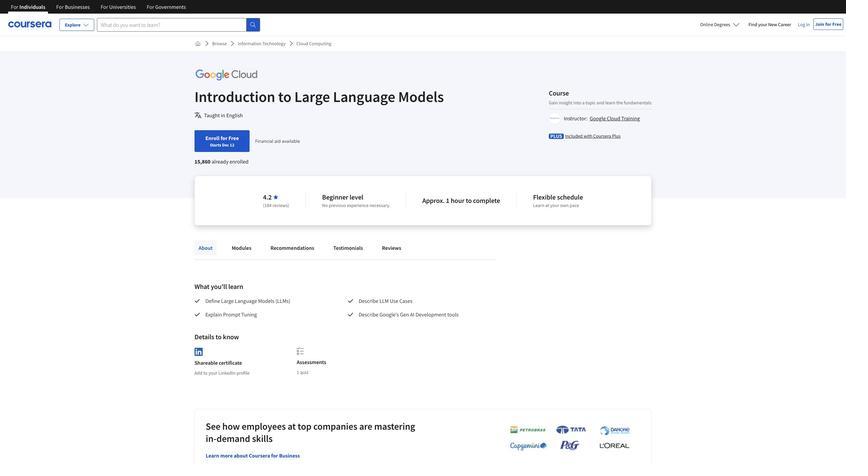 Task type: describe. For each thing, give the bounding box(es) containing it.
join for free link
[[814, 18, 844, 30]]

into
[[574, 99, 581, 106]]

in
[[806, 21, 810, 28]]

tuning
[[241, 311, 257, 318]]

0 vertical spatial language
[[333, 87, 395, 106]]

tools
[[447, 311, 459, 318]]

about
[[199, 245, 213, 251]]

included
[[565, 133, 583, 139]]

enroll for free starts dec 12
[[205, 135, 239, 148]]

1 vertical spatial learn
[[206, 452, 219, 459]]

coursera image
[[8, 19, 51, 30]]

no
[[322, 202, 328, 209]]

use
[[390, 298, 398, 304]]

new
[[768, 21, 777, 28]]

financial aid available button
[[255, 138, 300, 144]]

fundamentals
[[624, 99, 652, 106]]

schedule
[[557, 193, 583, 201]]

log in link
[[795, 20, 814, 29]]

0 horizontal spatial language
[[235, 298, 257, 304]]

details
[[195, 333, 214, 341]]

for for individuals
[[11, 3, 18, 10]]

reviews)
[[273, 202, 289, 209]]

(llms)
[[276, 298, 290, 304]]

linkedin
[[218, 370, 236, 376]]

(184 reviews)
[[263, 202, 289, 209]]

at for your
[[545, 202, 549, 209]]

0 horizontal spatial cloud
[[296, 40, 308, 47]]

in
[[221, 112, 225, 119]]

online degrees button
[[695, 17, 745, 32]]

google
[[590, 115, 606, 122]]

cloud computing
[[296, 40, 331, 47]]

certificate
[[219, 359, 242, 366]]

free for join
[[833, 21, 842, 27]]

0 horizontal spatial 1
[[297, 369, 299, 376]]

recommendations
[[271, 245, 314, 251]]

learn inside flexible schedule learn at your own pace
[[533, 202, 545, 209]]

top
[[298, 420, 312, 433]]

for for businesses
[[56, 3, 64, 10]]

starts
[[210, 142, 221, 148]]

15,860
[[195, 158, 211, 165]]

insight
[[559, 99, 573, 106]]

for for governments
[[147, 3, 154, 10]]

1 horizontal spatial large
[[294, 87, 330, 106]]

details to know
[[195, 333, 239, 341]]

banner navigation
[[5, 0, 191, 14]]

browse
[[212, 40, 227, 47]]

mastering
[[374, 420, 415, 433]]

your inside flexible schedule learn at your own pace
[[550, 202, 559, 209]]

what
[[195, 282, 210, 291]]

how
[[222, 420, 240, 433]]

prompt
[[223, 311, 240, 318]]

What do you want to learn? text field
[[97, 18, 247, 31]]

coursera inside included with coursera plus link
[[593, 133, 611, 139]]

find
[[749, 21, 758, 28]]

to for your
[[203, 370, 208, 376]]

what you'll learn
[[195, 282, 243, 291]]

15,860 already enrolled
[[195, 158, 249, 165]]

1 horizontal spatial models
[[398, 87, 444, 106]]

define large language models (llms)
[[205, 298, 290, 304]]

own
[[560, 202, 569, 209]]

cloud computing link
[[294, 37, 334, 50]]

find your new career
[[749, 21, 791, 28]]

log in
[[798, 21, 810, 28]]

approx. 1 hour to complete
[[422, 196, 500, 205]]

2 vertical spatial for
[[271, 452, 278, 459]]

describe llm use cases
[[359, 298, 414, 304]]

about
[[234, 452, 248, 459]]

home image
[[195, 41, 201, 46]]

included with coursera plus link
[[565, 132, 621, 139]]

available
[[282, 138, 300, 144]]

technology
[[263, 40, 286, 47]]

1 horizontal spatial cloud
[[607, 115, 620, 122]]

0 horizontal spatial your
[[208, 370, 218, 376]]

pace
[[570, 202, 579, 209]]

information technology
[[238, 40, 286, 47]]

0 vertical spatial your
[[758, 21, 767, 28]]

businesses
[[65, 3, 90, 10]]

join for free
[[815, 21, 842, 27]]

to for know
[[216, 333, 222, 341]]

testimonials
[[333, 245, 363, 251]]

financial
[[255, 138, 273, 144]]

for governments
[[147, 3, 186, 10]]

already
[[212, 158, 229, 165]]

learn more about coursera for business link
[[206, 452, 300, 459]]

modules link
[[228, 240, 256, 255]]

english
[[226, 112, 243, 119]]

4.2
[[263, 193, 272, 201]]

approx.
[[422, 196, 445, 205]]

employees
[[242, 420, 286, 433]]

google's
[[380, 311, 399, 318]]

browse link
[[210, 37, 230, 50]]

reviews link
[[378, 240, 405, 255]]

course
[[549, 89, 569, 97]]

see how employees at top companies are mastering in-demand skills
[[206, 420, 415, 445]]

google cloud training image
[[550, 113, 560, 123]]



Task type: locate. For each thing, give the bounding box(es) containing it.
1 horizontal spatial free
[[833, 21, 842, 27]]

information
[[238, 40, 262, 47]]

modules
[[232, 245, 251, 251]]

explore button
[[60, 19, 94, 31]]

necessary
[[370, 202, 389, 209]]

0 vertical spatial cloud
[[296, 40, 308, 47]]

1 horizontal spatial at
[[545, 202, 549, 209]]

training
[[622, 115, 640, 122]]

cloud right google
[[607, 115, 620, 122]]

0 horizontal spatial at
[[288, 420, 296, 433]]

coursera
[[593, 133, 611, 139], [249, 452, 270, 459]]

log
[[798, 21, 805, 28]]

0 vertical spatial at
[[545, 202, 549, 209]]

add to your linkedin profile
[[195, 370, 250, 376]]

language
[[333, 87, 395, 106], [235, 298, 257, 304]]

0 vertical spatial describe
[[359, 298, 378, 304]]

google cloud image
[[195, 67, 259, 83]]

1 vertical spatial free
[[229, 135, 239, 142]]

reviews
[[382, 245, 401, 251]]

1 quiz
[[297, 369, 309, 376]]

0 horizontal spatial for
[[221, 135, 228, 142]]

at left top
[[288, 420, 296, 433]]

0 vertical spatial coursera
[[593, 133, 611, 139]]

beginner level no previous experience necessary
[[322, 193, 389, 209]]

a
[[582, 99, 585, 106]]

1 vertical spatial coursera
[[249, 452, 270, 459]]

degrees
[[714, 21, 730, 28]]

taught
[[204, 112, 220, 119]]

enroll
[[205, 135, 220, 142]]

coursera enterprise logos image
[[500, 425, 636, 455]]

learn
[[605, 99, 616, 106], [228, 282, 243, 291]]

for left businesses at the left top
[[56, 3, 64, 10]]

1 horizontal spatial learn
[[533, 202, 545, 209]]

at for top
[[288, 420, 296, 433]]

explain prompt tuning
[[205, 311, 258, 318]]

your left the own
[[550, 202, 559, 209]]

explain
[[205, 311, 222, 318]]

topic
[[586, 99, 596, 106]]

flexible schedule learn at your own pace
[[533, 193, 583, 209]]

level
[[350, 193, 363, 201]]

online degrees
[[700, 21, 730, 28]]

for left business
[[271, 452, 278, 459]]

1 describe from the top
[[359, 298, 378, 304]]

1 horizontal spatial coursera
[[593, 133, 611, 139]]

individuals
[[19, 3, 45, 10]]

for left individuals
[[11, 3, 18, 10]]

learn left more
[[206, 452, 219, 459]]

3 for from the left
[[101, 3, 108, 10]]

describe for describe google's gen ai development tools
[[359, 311, 378, 318]]

(184
[[263, 202, 272, 209]]

flexible
[[533, 193, 556, 201]]

1 horizontal spatial learn
[[605, 99, 616, 106]]

1 vertical spatial language
[[235, 298, 257, 304]]

at inside flexible schedule learn at your own pace
[[545, 202, 549, 209]]

universities
[[109, 3, 136, 10]]

for businesses
[[56, 3, 90, 10]]

1 horizontal spatial language
[[333, 87, 395, 106]]

0 vertical spatial learn
[[605, 99, 616, 106]]

for for enroll
[[221, 135, 228, 142]]

free for enroll
[[229, 135, 239, 142]]

describe for describe llm use cases
[[359, 298, 378, 304]]

beginner
[[322, 193, 348, 201]]

1 vertical spatial models
[[258, 298, 274, 304]]

quiz
[[300, 369, 309, 376]]

instructor: google cloud training
[[564, 115, 640, 122]]

1 vertical spatial your
[[550, 202, 559, 209]]

1 vertical spatial learn
[[228, 282, 243, 291]]

llm
[[380, 298, 389, 304]]

companies
[[313, 420, 357, 433]]

your down 'shareable certificate'
[[208, 370, 218, 376]]

0 horizontal spatial coursera
[[249, 452, 270, 459]]

1 vertical spatial for
[[221, 135, 228, 142]]

learn inside course gain insight into a topic and learn the fundamentals
[[605, 99, 616, 106]]

for
[[825, 21, 832, 27], [221, 135, 228, 142], [271, 452, 278, 459]]

governments
[[155, 3, 186, 10]]

0 horizontal spatial free
[[229, 135, 239, 142]]

0 vertical spatial learn
[[533, 202, 545, 209]]

about link
[[195, 240, 217, 255]]

introduction to large language models
[[195, 87, 444, 106]]

1 vertical spatial cloud
[[607, 115, 620, 122]]

more
[[220, 452, 233, 459]]

for for universities
[[101, 3, 108, 10]]

describe left google's
[[359, 311, 378, 318]]

2 vertical spatial your
[[208, 370, 218, 376]]

included with coursera plus
[[565, 133, 621, 139]]

1 vertical spatial at
[[288, 420, 296, 433]]

see
[[206, 420, 221, 433]]

large
[[294, 87, 330, 106], [221, 298, 234, 304]]

hour
[[451, 196, 465, 205]]

previous
[[329, 202, 346, 209]]

gain
[[549, 99, 558, 106]]

with
[[584, 133, 593, 139]]

experience
[[347, 202, 369, 209]]

development
[[416, 311, 446, 318]]

0 vertical spatial models
[[398, 87, 444, 106]]

0 horizontal spatial learn
[[228, 282, 243, 291]]

free up 12
[[229, 135, 239, 142]]

0 horizontal spatial learn
[[206, 452, 219, 459]]

coursera plus image
[[549, 134, 564, 139]]

for left the governments
[[147, 3, 154, 10]]

cloud left computing
[[296, 40, 308, 47]]

4 for from the left
[[147, 3, 154, 10]]

to for large
[[278, 87, 292, 106]]

describe google's gen ai development tools
[[359, 311, 459, 318]]

2 describe from the top
[[359, 311, 378, 318]]

shareable certificate
[[195, 359, 242, 366]]

1 left hour
[[446, 196, 450, 205]]

financial aid available
[[255, 138, 300, 144]]

for universities
[[101, 3, 136, 10]]

0 horizontal spatial large
[[221, 298, 234, 304]]

coursera down skills
[[249, 452, 270, 459]]

learn down the flexible
[[533, 202, 545, 209]]

your right find
[[758, 21, 767, 28]]

0 vertical spatial large
[[294, 87, 330, 106]]

None search field
[[97, 18, 260, 31]]

for individuals
[[11, 3, 45, 10]]

1 for from the left
[[11, 3, 18, 10]]

at down the flexible
[[545, 202, 549, 209]]

add
[[195, 370, 202, 376]]

1 horizontal spatial your
[[550, 202, 559, 209]]

2 horizontal spatial your
[[758, 21, 767, 28]]

coursera left plus
[[593, 133, 611, 139]]

0 vertical spatial 1
[[446, 196, 450, 205]]

2 horizontal spatial for
[[825, 21, 832, 27]]

1 left "quiz"
[[297, 369, 299, 376]]

information technology link
[[235, 37, 288, 50]]

for inside join for free link
[[825, 21, 832, 27]]

the
[[617, 99, 623, 106]]

google cloud training link
[[590, 115, 640, 122]]

free right join
[[833, 21, 842, 27]]

gen
[[400, 311, 409, 318]]

free inside enroll for free starts dec 12
[[229, 135, 239, 142]]

complete
[[473, 196, 500, 205]]

taught in english
[[204, 112, 243, 119]]

learn left the the
[[605, 99, 616, 106]]

at inside see how employees at top companies are mastering in-demand skills
[[288, 420, 296, 433]]

computing
[[309, 40, 331, 47]]

introduction
[[195, 87, 275, 106]]

for inside enroll for free starts dec 12
[[221, 135, 228, 142]]

aid
[[274, 138, 281, 144]]

course gain insight into a topic and learn the fundamentals
[[549, 89, 652, 106]]

0 vertical spatial for
[[825, 21, 832, 27]]

1 vertical spatial 1
[[297, 369, 299, 376]]

1 horizontal spatial for
[[271, 452, 278, 459]]

1 horizontal spatial 1
[[446, 196, 450, 205]]

0 vertical spatial free
[[833, 21, 842, 27]]

for up dec
[[221, 135, 228, 142]]

12
[[230, 142, 234, 148]]

1 vertical spatial describe
[[359, 311, 378, 318]]

testimonials link
[[329, 240, 367, 255]]

for for join
[[825, 21, 832, 27]]

learn right you'll
[[228, 282, 243, 291]]

for right join
[[825, 21, 832, 27]]

1 vertical spatial large
[[221, 298, 234, 304]]

plus
[[612, 133, 621, 139]]

0 horizontal spatial models
[[258, 298, 274, 304]]

describe left llm
[[359, 298, 378, 304]]

at
[[545, 202, 549, 209], [288, 420, 296, 433]]

for left universities
[[101, 3, 108, 10]]

know
[[223, 333, 239, 341]]

2 for from the left
[[56, 3, 64, 10]]

learn more about coursera for business
[[206, 452, 300, 459]]



Task type: vqa. For each thing, say whether or not it's contained in the screenshot.
Approx.
yes



